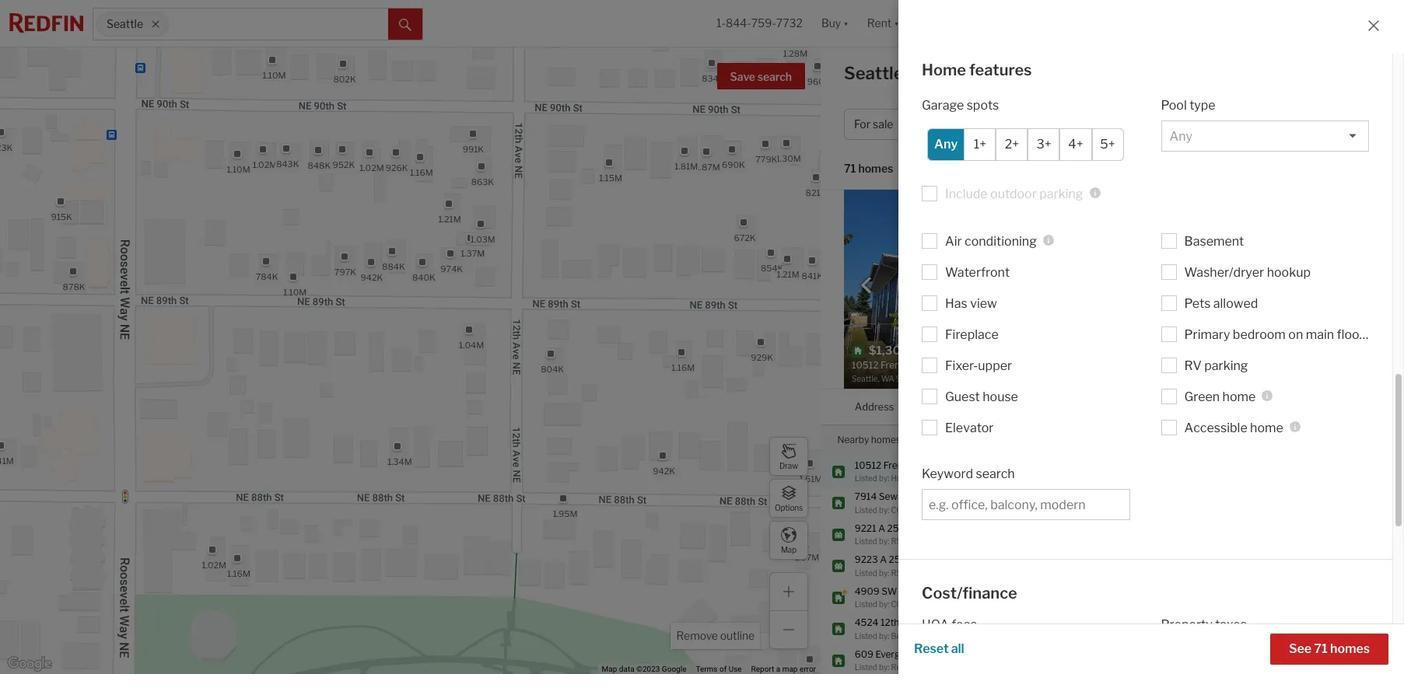 Task type: locate. For each thing, give the bounding box(es) containing it.
agent: up fees
[[956, 600, 980, 609]]

days right 187
[[1322, 623, 1342, 635]]

attention
[[1125, 203, 1167, 215]]

0 vertical spatial rsvp
[[891, 537, 913, 546]]

remove house, townhouse, other image
[[1113, 120, 1122, 129]]

seattle, wa homes for sale
[[844, 63, 1068, 83]]

0 horizontal spatial seattle
[[107, 17, 143, 31]]

2 rsvp from the top
[[891, 568, 913, 578]]

5 by: from the top
[[879, 600, 890, 609]]

sw left west
[[930, 554, 946, 566]]

1 vertical spatial 942k
[[653, 466, 675, 477]]

0 vertical spatial sw
[[929, 522, 945, 534]]

sw down 7914 seward park ave s listed by: compass listing agent: bob bennion
[[929, 522, 945, 534]]

sw inside 4909 sw othello st listed by: compass listing agent: kelly weisfield
[[882, 585, 897, 597]]

0 vertical spatial 25th
[[887, 522, 908, 534]]

days
[[1207, 274, 1228, 286], [1322, 560, 1343, 572], [1322, 623, 1342, 635], [1322, 655, 1343, 666]]

1 estate- from the top
[[932, 537, 958, 546]]

ave inside 10512 fremont ave n listed by: horizon real estate
[[923, 459, 939, 471]]

by: down 9221 a 25th ave sw link
[[879, 537, 890, 546]]

outline
[[720, 629, 755, 643]]

x-out this home image
[[1155, 362, 1173, 380]]

estate- up 'st'
[[932, 568, 958, 578]]

remove seattle image
[[151, 19, 160, 29]]

0 vertical spatial listing
[[930, 505, 955, 515]]

by: inside 4909 sw othello st listed by: compass listing agent: kelly weisfield
[[879, 600, 890, 609]]

that
[[903, 434, 921, 446]]

favorite this home image
[[1369, 555, 1387, 574], [1369, 650, 1387, 669]]

map down options
[[781, 545, 797, 554]]

0 vertical spatial compass
[[891, 505, 930, 515]]

3+
[[1037, 137, 1052, 152]]

sotheby's
[[928, 663, 964, 672]]

view
[[970, 296, 997, 311]]

search down 1.28m
[[758, 70, 792, 83]]

park down horizon
[[914, 491, 934, 503]]

6 listed from the top
[[855, 631, 878, 641]]

compass down 7914 seward park ave s link
[[891, 505, 930, 515]]

0 vertical spatial 1.10m
[[262, 70, 286, 81]]

1 vertical spatial s
[[920, 617, 926, 629]]

powered up 'lincoln park'
[[976, 568, 1009, 578]]

cost/finance
[[922, 584, 1018, 603]]

listing down 'st'
[[930, 600, 955, 609]]

use
[[729, 665, 742, 674]]

nearby
[[838, 434, 869, 446]]

listed down 9223
[[855, 568, 878, 578]]

1 horizontal spatial 1.16m
[[410, 167, 433, 178]]

by: inside 4524 12th ave s listed by: better properties sterling
[[879, 631, 890, 641]]

real inside 10512 fremont ave n listed by: horizon real estate
[[921, 474, 937, 483]]

seward
[[879, 491, 912, 503], [950, 497, 983, 509]]

listed down 10512
[[855, 474, 878, 483]]

ave inside 4524 12th ave s listed by: better properties sterling
[[902, 617, 918, 629]]

real for 9221 a 25th ave sw
[[914, 537, 930, 546]]

a inside 9221 a 25th ave sw listed by: rsvp real estate-era powered
[[879, 522, 885, 534]]

real up othello
[[914, 568, 930, 578]]

5+
[[1100, 137, 1116, 152]]

1 vertical spatial a
[[880, 554, 887, 566]]

1 vertical spatial search
[[976, 466, 1015, 481]]

parking
[[1040, 186, 1083, 201], [1205, 358, 1248, 373]]

ave down estate
[[936, 491, 953, 503]]

ave up better
[[902, 617, 918, 629]]

agent: left bob
[[956, 505, 980, 515]]

taxes
[[1215, 618, 1247, 633]]

powered inside 9221 a 25th ave sw listed by: rsvp real estate-era powered
[[976, 537, 1009, 546]]

2 vertical spatial sw
[[882, 585, 897, 597]]

1 horizontal spatial search
[[976, 466, 1015, 481]]

$2,795,000
[[1021, 497, 1074, 509]]

rsvp down '9223 a 25th ave sw' link
[[891, 568, 913, 578]]

home down $/sq.ft.
[[1250, 421, 1284, 435]]

1.95m
[[553, 509, 577, 520]]

real left estate
[[921, 474, 937, 483]]

rv
[[1185, 358, 1202, 373]]

by: inside 609 evergreen point rd listed by: realogics sotheby's int'l rlty
[[879, 663, 890, 672]]

960k
[[807, 76, 830, 87]]

compass inside 7914 seward park ave s listed by: compass listing agent: bob bennion
[[891, 505, 930, 515]]

1 vertical spatial home
[[1250, 421, 1284, 435]]

844-
[[726, 17, 751, 30]]

0 vertical spatial search
[[758, 70, 792, 83]]

804k
[[541, 364, 564, 375]]

1 vertical spatial estate-
[[932, 568, 958, 578]]

park for seward park
[[985, 497, 1005, 509]]

8,680
[[1311, 274, 1339, 286]]

real down 9221 a 25th ave sw link
[[914, 537, 930, 546]]

1.21m up 1.37m
[[438, 214, 461, 224]]

powered up west seattle
[[976, 537, 1009, 546]]

0 vertical spatial 1.21m
[[438, 214, 461, 224]]

0 horizontal spatial 1.21m
[[438, 214, 461, 224]]

71 down 187 days
[[1314, 642, 1328, 657]]

listed inside the 9223 a 25th ave sw listed by: rsvp real estate-era powered
[[855, 568, 878, 578]]

0 horizontal spatial 942k
[[360, 272, 383, 283]]

by: down 10512
[[879, 474, 890, 483]]

3+ radio
[[1028, 128, 1060, 161]]

1 listing from the top
[[930, 505, 955, 515]]

1 vertical spatial compass
[[891, 600, 930, 609]]

list box for pool type
[[1161, 120, 1369, 151]]

1 vertical spatial map
[[602, 665, 617, 674]]

1.04m
[[459, 340, 484, 351]]

2 powered from the top
[[976, 568, 1009, 578]]

seward down the keyword search
[[950, 497, 983, 509]]

parking right outdoor
[[1040, 186, 1083, 201]]

0 horizontal spatial map
[[602, 665, 617, 674]]

3,540
[[1192, 623, 1218, 635]]

homes for nearby
[[871, 434, 901, 446]]

sq.ft. button
[[1192, 390, 1218, 425]]

4+ radio
[[1060, 128, 1092, 161]]

era for 9221 a 25th ave sw
[[958, 537, 974, 546]]

1.21m left 841k
[[777, 269, 799, 280]]

baths button
[[1152, 390, 1180, 425]]

1 vertical spatial sw
[[930, 554, 946, 566]]

by: inside 7914 seward park ave s listed by: compass listing agent: bob bennion
[[879, 505, 890, 515]]

estate- inside 9221 a 25th ave sw listed by: rsvp real estate-era powered
[[932, 537, 958, 546]]

upper
[[978, 358, 1012, 373]]

estate- up the 9223 a 25th ave sw listed by: rsvp real estate-era powered
[[932, 537, 958, 546]]

2 vertical spatial real
[[914, 568, 930, 578]]

s down estate
[[955, 491, 961, 503]]

1 compass from the top
[[891, 505, 930, 515]]

west
[[950, 560, 973, 572]]

2 listing from the top
[[930, 600, 955, 609]]

1 vertical spatial rsvp
[[891, 568, 913, 578]]

homes down for sale
[[859, 162, 894, 175]]

real inside 9221 a 25th ave sw listed by: rsvp real estate-era powered
[[914, 537, 930, 546]]

0 vertical spatial seattle
[[107, 17, 143, 31]]

by: down '9223 a 25th ave sw' link
[[879, 568, 890, 578]]

0 vertical spatial home
[[1223, 389, 1256, 404]]

0 vertical spatial s
[[955, 491, 961, 503]]

2 by: from the top
[[879, 505, 890, 515]]

listed down the 9221
[[855, 537, 878, 546]]

homes left that
[[871, 434, 901, 446]]

sw inside the 9223 a 25th ave sw listed by: rsvp real estate-era powered
[[930, 554, 946, 566]]

1 rsvp from the top
[[891, 537, 913, 546]]

favorite this home image right 186 days
[[1369, 555, 1387, 574]]

ave inside 9221 a 25th ave sw listed by: rsvp real estate-era powered
[[910, 522, 927, 534]]

942k inside 942k 884k
[[360, 272, 383, 283]]

2.5
[[1152, 560, 1166, 572]]

6 by: from the top
[[879, 631, 890, 641]]

map region
[[0, 0, 914, 675]]

recommended
[[940, 162, 1019, 175]]

a right 9223
[[880, 554, 887, 566]]

2 era from the top
[[958, 568, 974, 578]]

days for 187 days
[[1322, 623, 1342, 635]]

s
[[955, 491, 961, 503], [920, 617, 926, 629]]

park for lincoln park
[[984, 592, 1004, 603]]

1 vertical spatial 71
[[1314, 642, 1328, 657]]

a right the 9221
[[879, 522, 885, 534]]

park right the lincoln
[[984, 592, 1004, 603]]

1 listed from the top
[[855, 474, 878, 483]]

list box
[[1161, 120, 1369, 151], [922, 640, 1130, 672], [1161, 640, 1369, 672]]

840k
[[412, 272, 435, 283]]

3 by: from the top
[[879, 537, 890, 546]]

real
[[921, 474, 937, 483], [914, 537, 930, 546], [914, 568, 930, 578]]

on
[[1125, 274, 1138, 286]]

1.07m
[[795, 552, 819, 563]]

all filters • 5
[[1301, 118, 1363, 131]]

1 vertical spatial real
[[914, 537, 930, 546]]

©2023
[[637, 665, 660, 674]]

7 by: from the top
[[879, 663, 890, 672]]

parking up green home
[[1205, 358, 1248, 373]]

listed inside 10512 fremont ave n listed by: horizon real estate
[[855, 474, 878, 483]]

1 vertical spatial favorite this home image
[[1369, 650, 1387, 669]]

builders
[[1223, 203, 1258, 215]]

1 era from the top
[[958, 537, 974, 546]]

search inside button
[[758, 70, 792, 83]]

0 vertical spatial agent:
[[956, 505, 980, 515]]

0 horizontal spatial parking
[[1040, 186, 1083, 201]]

0 vertical spatial estate-
[[932, 537, 958, 546]]

1 vertical spatial era
[[958, 568, 974, 578]]

map left data
[[602, 665, 617, 674]]

option group
[[927, 128, 1124, 161]]

9221 a 25th ave sw listed by: rsvp real estate-era powered
[[855, 522, 1009, 546]]

0 horizontal spatial seward
[[879, 491, 912, 503]]

2+
[[1005, 137, 1019, 152]]

seward down horizon
[[879, 491, 912, 503]]

0 vertical spatial 942k
[[360, 272, 383, 283]]

a inside the 9223 a 25th ave sw listed by: rsvp real estate-era powered
[[880, 554, 887, 566]]

3 listed from the top
[[855, 537, 878, 546]]

2 horizontal spatial 1.02m
[[359, 162, 384, 173]]

rsvp down 9221 a 25th ave sw link
[[891, 537, 913, 546]]

era up cost/finance
[[958, 568, 974, 578]]

1 horizontal spatial 942k
[[653, 466, 675, 477]]

2 listed from the top
[[855, 505, 878, 515]]

estate-
[[932, 537, 958, 546], [932, 568, 958, 578]]

estate
[[939, 474, 962, 483]]

1 vertical spatial parking
[[1205, 358, 1248, 373]]

kelly
[[982, 600, 999, 609]]

1 vertical spatial powered
[[976, 568, 1009, 578]]

green
[[1185, 389, 1220, 404]]

25th inside the 9223 a 25th ave sw listed by: rsvp real estate-era powered
[[889, 554, 910, 566]]

0 vertical spatial map
[[781, 545, 797, 554]]

2 estate- from the top
[[932, 568, 958, 578]]

1 horizontal spatial 1.21m
[[777, 269, 799, 280]]

favorite this home image down favorite this home icon
[[1369, 650, 1387, 669]]

25th right the 9221
[[887, 522, 908, 534]]

2 agent: from the top
[[956, 600, 980, 609]]

by: inside 9221 a 25th ave sw listed by: rsvp real estate-era powered
[[879, 537, 890, 546]]

see 71 homes
[[1289, 642, 1370, 657]]

search up seward park
[[976, 466, 1015, 481]]

sw right 4909
[[882, 585, 897, 597]]

1 vertical spatial listing
[[930, 600, 955, 609]]

compass inside 4909 sw othello st listed by: compass listing agent: kelly weisfield
[[891, 600, 930, 609]]

days right 188
[[1322, 655, 1343, 666]]

favorite this home image
[[1369, 618, 1387, 637]]

71 down for
[[844, 162, 856, 175]]

0 horizontal spatial search
[[758, 70, 792, 83]]

1.10m
[[262, 70, 286, 81], [226, 164, 250, 175], [283, 287, 306, 298]]

homes down 187 days
[[1331, 642, 1370, 657]]

days for 180 days
[[1207, 274, 1228, 286]]

photo of 10512 fremont ave n, seattle, wa 98133 image
[[844, 190, 1113, 389]]

map inside button
[[781, 545, 797, 554]]

by: down evergreen
[[879, 663, 890, 672]]

era inside the 9223 a 25th ave sw listed by: rsvp real estate-era powered
[[958, 568, 974, 578]]

ave down 7914 seward park ave s link
[[910, 522, 927, 534]]

basement
[[1185, 234, 1244, 249]]

by: down 12th
[[879, 631, 890, 641]]

1.21m inside 1.21m 1.37m
[[438, 214, 461, 224]]

10512
[[855, 459, 882, 471]]

$1,375,000
[[1021, 623, 1072, 635]]

huge
[[1217, 216, 1239, 227]]

•
[[1350, 118, 1353, 131]]

none
[[1204, 295, 1228, 307]]

days up none
[[1207, 274, 1228, 286]]

1.21m inside 1.21m 840k
[[777, 269, 799, 280]]

None search field
[[169, 9, 388, 40]]

1 vertical spatial 25th
[[889, 554, 910, 566]]

rsvp inside 9221 a 25th ave sw listed by: rsvp real estate-era powered
[[891, 537, 913, 546]]

home for accessible home
[[1250, 421, 1284, 435]]

estate- inside the 9223 a 25th ave sw listed by: rsvp real estate-era powered
[[932, 568, 958, 578]]

reset all button
[[914, 634, 964, 665]]

1 powered from the top
[[976, 537, 1009, 546]]

0 vertical spatial 71
[[844, 162, 856, 175]]

era up west
[[958, 537, 974, 546]]

by: up 9221 a 25th ave sw link
[[879, 505, 890, 515]]

5 listed from the top
[[855, 600, 878, 609]]

property taxes
[[1161, 618, 1247, 633]]

1.81m
[[674, 161, 698, 172]]

1 horizontal spatial seattle
[[975, 560, 1006, 572]]

0 vertical spatial homes
[[859, 162, 894, 175]]

powered
[[976, 537, 1009, 546], [976, 568, 1009, 578]]

terms of use
[[696, 665, 742, 674]]

sterling
[[956, 631, 985, 641]]

926k
[[385, 162, 408, 173]]

other
[[1114, 118, 1144, 131]]

1 vertical spatial 1.10m
[[226, 164, 250, 175]]

powered inside the 9223 a 25th ave sw listed by: rsvp real estate-era powered
[[976, 568, 1009, 578]]

25th down 9221 a 25th ave sw link
[[889, 554, 910, 566]]

house, townhouse, other
[[1012, 118, 1144, 131]]

1 by: from the top
[[879, 474, 890, 483]]

0 horizontal spatial 71
[[844, 162, 856, 175]]

25th inside 9221 a 25th ave sw listed by: rsvp real estate-era powered
[[887, 522, 908, 534]]

1 horizontal spatial map
[[781, 545, 797, 554]]

rsvp for 9221
[[891, 537, 913, 546]]

seattle right west
[[975, 560, 1006, 572]]

days right 186
[[1322, 560, 1343, 572]]

listed inside 4524 12th ave s listed by: better properties sterling
[[855, 631, 878, 641]]

listed inside 609 evergreen point rd listed by: realogics sotheby's int'l rlty
[[855, 663, 878, 672]]

save search
[[730, 70, 792, 83]]

1 horizontal spatial s
[[955, 491, 961, 503]]

0 vertical spatial a
[[879, 522, 885, 534]]

1 vertical spatial 1.16m
[[671, 362, 695, 373]]

1 horizontal spatial seward
[[950, 497, 983, 509]]

developers.
[[1270, 203, 1320, 215]]

report
[[751, 665, 774, 674]]

real inside the 9223 a 25th ave sw listed by: rsvp real estate-era powered
[[914, 568, 930, 578]]

12th
[[881, 617, 900, 629]]

era
[[958, 537, 974, 546], [958, 568, 974, 578]]

0 horizontal spatial s
[[920, 617, 926, 629]]

2 favorite this home image from the top
[[1369, 650, 1387, 669]]

2 vertical spatial homes
[[1331, 642, 1370, 657]]

listed down 7914
[[855, 505, 878, 515]]

1 agent: from the top
[[956, 505, 980, 515]]

compass down othello
[[891, 600, 930, 609]]

10512 fremont ave n listed by: horizon real estate
[[855, 459, 962, 483]]

listing up 9221 a 25th ave sw listed by: rsvp real estate-era powered
[[930, 505, 955, 515]]

listed down 4909
[[855, 600, 878, 609]]

map button
[[770, 521, 808, 560]]

1-844-759-7732 link
[[717, 17, 803, 30]]

1 horizontal spatial 71
[[1314, 642, 1328, 657]]

era for 9223 a 25th ave sw
[[958, 568, 974, 578]]

park down broadview
[[985, 497, 1005, 509]]

report a map error link
[[751, 665, 816, 674]]

powered for 9221 a 25th ave sw
[[976, 537, 1009, 546]]

map for map
[[781, 545, 797, 554]]

listed down 4524
[[855, 631, 878, 641]]

rsvp inside the 9223 a 25th ave sw listed by: rsvp real estate-era powered
[[891, 568, 913, 578]]

guest
[[945, 389, 980, 404]]

sort
[[912, 162, 935, 175]]

2 vertical spatial 1.16m
[[227, 569, 250, 580]]

listing inside 4909 sw othello st listed by: compass listing agent: kelly weisfield
[[930, 600, 955, 609]]

agent: inside 7914 seward park ave s listed by: compass listing agent: bob bennion
[[956, 505, 980, 515]]

s up properties
[[920, 617, 926, 629]]

0 vertical spatial powered
[[976, 537, 1009, 546]]

ave left n
[[923, 459, 939, 471]]

ave down 9221 a 25th ave sw listed by: rsvp real estate-era powered
[[912, 554, 928, 566]]

821k
[[805, 188, 826, 199]]

home up accessible home
[[1223, 389, 1256, 404]]

baths
[[1152, 400, 1180, 413]]

7 listed from the top
[[855, 663, 878, 672]]

2 compass from the top
[[891, 600, 930, 609]]

4 listed from the top
[[855, 568, 878, 578]]

ave inside 7914 seward park ave s listed by: compass listing agent: bob bennion
[[936, 491, 953, 503]]

1-844-759-7732
[[717, 17, 803, 30]]

609 evergreen point rd link
[[855, 649, 959, 661]]

1 horizontal spatial parking
[[1205, 358, 1248, 373]]

1 vertical spatial seattle
[[975, 560, 1006, 572]]

0 vertical spatial era
[[958, 537, 974, 546]]

seward inside 7914 seward park ave s listed by: compass listing agent: bob bennion
[[879, 491, 912, 503]]

era inside 9221 a 25th ave sw listed by: rsvp real estate-era powered
[[958, 537, 974, 546]]

0 vertical spatial favorite this home image
[[1369, 555, 1387, 574]]

agent: inside 4909 sw othello st listed by: compass listing agent: kelly weisfield
[[956, 600, 980, 609]]

listed down 609
[[855, 663, 878, 672]]

remove
[[676, 629, 718, 643]]

ave inside the 9223 a 25th ave sw listed by: rsvp real estate-era powered
[[912, 554, 928, 566]]

draw button
[[770, 437, 808, 476]]

0 vertical spatial real
[[921, 474, 937, 483]]

days for 188 days
[[1322, 655, 1343, 666]]

1 vertical spatial 1.21m
[[777, 269, 799, 280]]

e.g. office, balcony, modern text field
[[929, 498, 1123, 512]]

by: down 4909 sw othello st link
[[879, 600, 890, 609]]

elevator
[[945, 421, 994, 435]]

seattle left remove seattle icon
[[107, 17, 143, 31]]

1 vertical spatial agent:
[[956, 600, 980, 609]]

real for 9223 a 25th ave sw
[[914, 568, 930, 578]]

0 vertical spatial parking
[[1040, 186, 1083, 201]]

previous button image
[[859, 277, 875, 293]]

$/sq.ft. button
[[1255, 390, 1291, 425]]

home for green home
[[1223, 389, 1256, 404]]

1 vertical spatial homes
[[871, 434, 901, 446]]

4 by: from the top
[[879, 568, 890, 578]]

upside
[[1241, 216, 1270, 227]]

1-
[[717, 17, 726, 30]]

horizon
[[891, 474, 919, 483]]

sw inside 9221 a 25th ave sw listed by: rsvp real estate-era powered
[[929, 522, 945, 534]]

size
[[1283, 274, 1301, 286]]



Task type: describe. For each thing, give the bounding box(es) containing it.
0 horizontal spatial 1.16m
[[227, 569, 250, 580]]

884k
[[382, 261, 405, 272]]

952k
[[332, 160, 355, 171]]

1.21m for 1.21m 840k
[[777, 269, 799, 280]]

991k
[[462, 144, 484, 154]]

terms
[[696, 665, 718, 674]]

25th for 9223
[[889, 554, 910, 566]]

ave for 7914 seward park ave s
[[936, 491, 953, 503]]

error
[[800, 665, 816, 674]]

homes inside button
[[1331, 642, 1370, 657]]

contractors,
[[1169, 203, 1221, 215]]

609
[[855, 649, 874, 660]]

188 days
[[1304, 655, 1343, 666]]

2 horizontal spatial 1.16m
[[671, 362, 695, 373]]

1.28m
[[783, 48, 807, 59]]

672k
[[734, 233, 756, 243]]

main
[[1306, 327, 1334, 342]]

9221
[[855, 522, 877, 534]]

4909 sw othello st link
[[855, 585, 942, 598]]

realogics
[[891, 663, 927, 672]]

on redfin
[[1125, 274, 1168, 286]]

1.34m
[[387, 456, 412, 467]]

hookup
[[1267, 265, 1311, 280]]

keyword search
[[922, 466, 1015, 481]]

floor
[[1337, 327, 1364, 342]]

609 evergreen point rd listed by: realogics sotheby's int'l rlty
[[855, 649, 996, 672]]

1 favorite this home image from the top
[[1369, 555, 1387, 574]]

1+ radio
[[964, 128, 996, 161]]

0 vertical spatial 1.16m
[[410, 167, 433, 178]]

834k
[[702, 73, 724, 84]]

25th for 9221
[[887, 522, 908, 534]]

1.37m
[[460, 248, 485, 259]]

seattle,
[[844, 63, 908, 83]]

by: inside the 9223 a 25th ave sw listed by: rsvp real estate-era powered
[[879, 568, 890, 578]]

studio+ / 2.5+ ba button
[[1140, 109, 1266, 140]]

for sale button
[[844, 109, 923, 140]]

1 horizontal spatial 1.02m
[[252, 160, 277, 171]]

include
[[945, 186, 988, 201]]

fees
[[952, 618, 977, 633]]

green home
[[1185, 389, 1256, 404]]

save search button
[[717, 63, 805, 89]]

4+
[[1069, 137, 1084, 152]]

pool
[[1161, 98, 1187, 112]]

remove outline
[[676, 629, 755, 643]]

report a map error
[[751, 665, 816, 674]]

188
[[1304, 655, 1320, 666]]

841k
[[801, 271, 823, 282]]

rsvp for 9223
[[891, 568, 913, 578]]

othello
[[899, 585, 931, 597]]

air conditioning
[[945, 234, 1037, 249]]

house,
[[1012, 118, 1048, 131]]

s inside 7914 seward park ave s listed by: compass listing agent: bob bennion
[[955, 491, 961, 503]]

4524 12th ave s link
[[855, 617, 936, 630]]

878k
[[62, 281, 85, 292]]

a for 9221
[[879, 522, 885, 534]]

washer/dryer hookup
[[1185, 265, 1311, 280]]

4524 12th ave s listed by: better properties sterling
[[855, 617, 985, 641]]

2 vertical spatial 1.10m
[[283, 287, 306, 298]]

for
[[1006, 63, 1029, 83]]

hoa
[[922, 618, 949, 633]]

estate- for 9221 a 25th ave sw
[[932, 537, 958, 546]]

sw for 9221 a 25th ave sw
[[929, 522, 945, 534]]

point
[[922, 649, 945, 660]]

potential.
[[1272, 216, 1313, 227]]

5+ radio
[[1092, 128, 1124, 161]]

0 horizontal spatial 1.02m
[[202, 560, 226, 571]]

Any radio
[[927, 128, 965, 161]]

map for map data ©2023 google
[[602, 665, 617, 674]]

favorite button image
[[1082, 194, 1109, 220]]

n
[[941, 459, 949, 471]]

favorite button checkbox
[[1082, 194, 1109, 220]]

studio+ / 2.5+ ba
[[1150, 118, 1237, 131]]

a for 9223
[[880, 554, 887, 566]]

sale
[[873, 118, 894, 131]]

942k for 942k
[[653, 466, 675, 477]]

option group containing any
[[927, 128, 1124, 161]]

759-
[[751, 17, 776, 30]]

ba
[[1224, 118, 1237, 131]]

1.21m for 1.21m 1.37m
[[438, 214, 461, 224]]

redfin
[[1140, 274, 1168, 286]]

sort recommended
[[912, 162, 1019, 175]]

listed inside 4909 sw othello st listed by: compass listing agent: kelly weisfield
[[855, 600, 878, 609]]

list box for hoa fees
[[922, 640, 1130, 672]]

1.03m
[[470, 235, 495, 245]]

71 inside see 71 homes button
[[1314, 642, 1328, 657]]

property
[[1161, 618, 1213, 633]]

park inside 7914 seward park ave s listed by: compass listing agent: bob bennion
[[914, 491, 934, 503]]

rlty
[[981, 663, 996, 672]]

854k
[[760, 263, 783, 274]]

listing inside 7914 seward park ave s listed by: compass listing agent: bob bennion
[[930, 505, 955, 515]]

lot
[[1266, 274, 1281, 286]]

ave for 9223 a 25th ave sw
[[912, 554, 928, 566]]

features
[[969, 61, 1032, 79]]

9221 a 25th ave sw link
[[855, 522, 945, 535]]

863k
[[471, 176, 494, 187]]

estate- for 9223 a 25th ave sw
[[932, 568, 958, 578]]

accessible
[[1185, 421, 1248, 435]]

weisfield
[[1001, 600, 1035, 609]]

days for 186 days
[[1322, 560, 1343, 572]]

s inside 4524 12th ave s listed by: better properties sterling
[[920, 617, 926, 629]]

by: inside 10512 fremont ave n listed by: horizon real estate
[[879, 474, 890, 483]]

942k for 942k 884k
[[360, 272, 383, 283]]

home features
[[922, 61, 1032, 79]]

974k
[[440, 263, 463, 274]]

7732
[[776, 17, 803, 30]]

1.15m
[[599, 173, 622, 184]]

homes for 71
[[859, 162, 894, 175]]

list box for property taxes
[[1161, 640, 1369, 672]]

google image
[[4, 654, 55, 675]]

690k
[[722, 160, 745, 171]]

has view
[[945, 296, 997, 311]]

remove studio+ / 2.5+ ba image
[[1245, 120, 1254, 129]]

price
[[939, 118, 966, 131]]

more
[[1165, 228, 1188, 240]]

listed inside 9221 a 25th ave sw listed by: rsvp real estate-era powered
[[855, 537, 878, 546]]

listed inside 7914 seward park ave s listed by: compass listing agent: bob bennion
[[855, 505, 878, 515]]

sw for 9223 a 25th ave sw
[[930, 554, 946, 566]]

$473
[[1255, 560, 1279, 572]]

submit search image
[[399, 18, 412, 31]]

ft.
[[1357, 274, 1369, 286]]

3
[[1113, 560, 1119, 572]]

797k
[[334, 267, 356, 278]]

options button
[[770, 479, 808, 518]]

powered for 9223 a 25th ave sw
[[976, 568, 1009, 578]]

2+ radio
[[996, 128, 1028, 161]]

hill
[[985, 623, 999, 635]]

accessible home
[[1185, 421, 1284, 435]]

search for save search
[[758, 70, 792, 83]]

2.5+
[[1199, 118, 1222, 131]]

properties
[[916, 631, 955, 641]]

ave for 9221 a 25th ave sw
[[910, 522, 927, 534]]

search for keyword search
[[976, 466, 1015, 481]]

$388
[[1255, 623, 1279, 635]]

all
[[951, 642, 964, 657]]

beacon
[[950, 623, 983, 635]]

washer/dryer
[[1185, 265, 1265, 280]]

/
[[1193, 118, 1197, 131]]

data
[[619, 665, 635, 674]]

8,680 sq. ft.
[[1311, 274, 1369, 286]]



Task type: vqa. For each thing, say whether or not it's contained in the screenshot.
video
no



